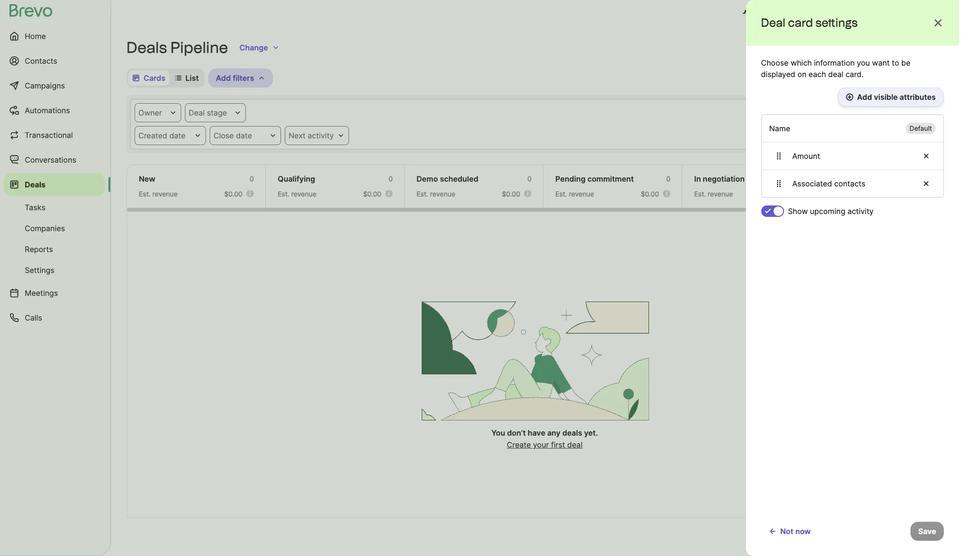 Task type: vqa. For each thing, say whether or not it's contained in the screenshot.
Schults Inc in the top of the page
no



Task type: locate. For each thing, give the bounding box(es) containing it.
deal inside button
[[921, 43, 937, 52]]

1 horizontal spatial deal
[[761, 16, 786, 29]]

1 vertical spatial new
[[139, 174, 155, 184]]

2 est. revenue from the left
[[278, 190, 317, 198]]

1 0 from the left
[[250, 175, 254, 183]]

cards button
[[128, 70, 169, 86]]

est. revenue
[[139, 190, 178, 198], [278, 190, 317, 198], [417, 190, 455, 198], [556, 190, 594, 198], [694, 190, 733, 198]]

new down created
[[139, 174, 155, 184]]

default
[[910, 124, 932, 132]]

0 horizontal spatial deal
[[567, 440, 583, 449]]

est. for qualifying
[[278, 190, 289, 198]]

0 vertical spatial deal
[[921, 43, 937, 52]]

close date
[[214, 131, 252, 140]]

0 vertical spatial deals
[[855, 43, 875, 52]]

home
[[25, 31, 46, 41]]

2 0 from the left
[[389, 175, 393, 183]]

usage
[[754, 9, 778, 18]]

deals
[[855, 43, 875, 52], [563, 428, 582, 438]]

deal down company
[[921, 43, 937, 52]]

deals inside you don't have any deals yet. create your first deal
[[563, 428, 582, 438]]

5 revenue from the left
[[708, 190, 733, 198]]

0 vertical spatial filters
[[233, 73, 254, 83]]

4 est. revenue from the left
[[556, 190, 594, 198]]

filters for clear filters
[[888, 108, 909, 117]]

new
[[887, 9, 904, 18], [139, 174, 155, 184]]

deals for deals pipeline
[[127, 39, 167, 57]]

1 revenue from the left
[[152, 190, 178, 198]]

none checkbox inside deal card settings dialog
[[761, 205, 784, 217]]

add for add filters
[[216, 73, 231, 83]]

$0.00 for qualifying
[[363, 190, 381, 198]]

activity down revenue
[[848, 206, 874, 216]]

1 vertical spatial activity
[[848, 206, 874, 216]]

est. revenue for qualifying
[[278, 190, 317, 198]]

0 horizontal spatial create
[[507, 440, 531, 449]]

add visible attributes button
[[838, 88, 944, 107]]

0 down close date popup button
[[250, 175, 254, 183]]

date right created
[[169, 131, 186, 140]]

4 revenue from the left
[[569, 190, 594, 198]]

1 vertical spatial card
[[831, 73, 847, 83]]

filters
[[233, 73, 254, 83], [888, 108, 909, 117]]

$0.00 for pending commitment
[[641, 190, 659, 198]]

deal inside popup button
[[189, 108, 205, 117]]

revenue for new
[[152, 190, 178, 198]]

0
[[250, 175, 254, 183], [389, 175, 393, 183], [528, 175, 532, 183], [666, 175, 671, 183], [805, 175, 810, 183]]

deal right on
[[812, 73, 829, 83]]

contacts
[[834, 179, 866, 188]]

deal inside dialog
[[761, 16, 786, 29]]

0 vertical spatial card
[[788, 16, 813, 29]]

1 $0.00 from the left
[[224, 190, 243, 198]]

2 vertical spatial deal
[[567, 440, 583, 449]]

0 horizontal spatial deals
[[25, 180, 46, 189]]

card for deal card settings
[[788, 16, 813, 29]]

5 $0.00 from the left
[[780, 190, 798, 198]]

1 horizontal spatial card
[[831, 73, 847, 83]]

cards
[[144, 73, 165, 83]]

settings
[[816, 16, 858, 29]]

5 est. revenue from the left
[[694, 190, 733, 198]]

tasks link
[[4, 198, 105, 217]]

meetings
[[25, 288, 58, 298]]

date for close date
[[236, 131, 252, 140]]

2 est. from the left
[[278, 190, 289, 198]]

attributes
[[900, 92, 936, 102]]

1 est. revenue from the left
[[139, 190, 178, 198]]

0 horizontal spatial date
[[169, 131, 186, 140]]

revenue for qualifying
[[291, 190, 317, 198]]

deal
[[921, 43, 937, 52], [829, 69, 844, 79], [567, 440, 583, 449]]

1 horizontal spatial add
[[857, 92, 872, 102]]

0 vertical spatial deal
[[761, 16, 786, 29]]

1 vertical spatial deal
[[812, 73, 829, 83]]

1 vertical spatial deals
[[25, 180, 46, 189]]

each
[[809, 69, 827, 79]]

5 0 from the left
[[805, 175, 810, 183]]

0 vertical spatial create
[[894, 43, 919, 52]]

new inside "new company" button
[[887, 9, 904, 18]]

0 vertical spatial add
[[216, 73, 231, 83]]

meetings link
[[4, 282, 105, 304]]

add inside "button"
[[216, 73, 231, 83]]

1 horizontal spatial new
[[887, 9, 904, 18]]

2 revenue from the left
[[291, 190, 317, 198]]

2 date from the left
[[236, 131, 252, 140]]

create down don't
[[507, 440, 531, 449]]

created date
[[138, 131, 186, 140]]

deal left "stage"
[[189, 108, 205, 117]]

4 $0.00 from the left
[[641, 190, 659, 198]]

3 0 from the left
[[528, 175, 532, 183]]

save
[[919, 527, 937, 536]]

0 for in negotiation
[[805, 175, 810, 183]]

1 horizontal spatial deals
[[855, 43, 875, 52]]

1 horizontal spatial date
[[236, 131, 252, 140]]

in
[[694, 174, 701, 184]]

you
[[857, 58, 870, 68]]

close date button
[[210, 126, 281, 145]]

2 horizontal spatial deal
[[921, 43, 937, 52]]

deal inside button
[[812, 73, 829, 83]]

1 est. from the left
[[139, 190, 151, 198]]

0 horizontal spatial deal
[[189, 108, 205, 117]]

0 left pending on the top of page
[[528, 175, 532, 183]]

add visible attributes
[[857, 92, 936, 102]]

demo
[[417, 174, 438, 184]]

0 left in
[[666, 175, 671, 183]]

3 est. revenue from the left
[[417, 190, 455, 198]]

conversations
[[25, 155, 76, 165]]

1 vertical spatial add
[[857, 92, 872, 102]]

0 for new
[[250, 175, 254, 183]]

revenue
[[152, 190, 178, 198], [291, 190, 317, 198], [430, 190, 455, 198], [569, 190, 594, 198], [708, 190, 733, 198]]

created date button
[[135, 126, 206, 145]]

transactional link
[[4, 124, 105, 146]]

0 vertical spatial deals
[[127, 39, 167, 57]]

deal right first
[[567, 440, 583, 449]]

6 $0.00 from the left
[[919, 190, 937, 198]]

4 0 from the left
[[666, 175, 671, 183]]

3 $0.00 from the left
[[502, 190, 520, 198]]

deals
[[127, 39, 167, 57], [25, 180, 46, 189]]

create inside you don't have any deals yet. create your first deal
[[507, 440, 531, 449]]

revenue for in negotiation
[[708, 190, 733, 198]]

deals up cards button
[[127, 39, 167, 57]]

create up be
[[894, 43, 919, 52]]

activity right next
[[308, 131, 334, 140]]

name
[[770, 124, 791, 133]]

None checkbox
[[761, 205, 784, 217]]

create deal button
[[887, 38, 944, 57]]

activity inside popup button
[[308, 131, 334, 140]]

card inside dialog
[[788, 16, 813, 29]]

now
[[796, 527, 811, 536]]

deal left plan
[[761, 16, 786, 29]]

date for created date
[[169, 131, 186, 140]]

save button
[[911, 522, 944, 541]]

$0.00 for new
[[224, 190, 243, 198]]

1 date from the left
[[169, 131, 186, 140]]

1 horizontal spatial filters
[[888, 108, 909, 117]]

2 horizontal spatial deal
[[812, 73, 829, 83]]

card for deal card
[[831, 73, 847, 83]]

new left company
[[887, 9, 904, 18]]

to
[[892, 58, 900, 68]]

0 for pending commitment
[[666, 175, 671, 183]]

change
[[240, 43, 268, 52]]

add
[[216, 73, 231, 83], [857, 92, 872, 102]]

4 est. from the left
[[556, 190, 567, 198]]

pipeline
[[170, 39, 228, 57]]

visible
[[874, 92, 898, 102]]

Name search field
[[859, 68, 944, 88]]

1 vertical spatial create
[[507, 440, 531, 449]]

date
[[169, 131, 186, 140], [236, 131, 252, 140]]

$0.00
[[224, 190, 243, 198], [363, 190, 381, 198], [502, 190, 520, 198], [641, 190, 659, 198], [780, 190, 798, 198], [919, 190, 937, 198]]

new for new company
[[887, 9, 904, 18]]

add filters
[[216, 73, 254, 83]]

list
[[185, 73, 199, 83]]

want
[[873, 58, 890, 68]]

0 horizontal spatial new
[[139, 174, 155, 184]]

clear filters
[[867, 108, 909, 117]]

first
[[551, 440, 565, 449]]

2 vertical spatial deal
[[189, 108, 205, 117]]

transactional
[[25, 130, 73, 140]]

next
[[289, 131, 306, 140]]

amount button
[[762, 142, 944, 170]]

add inside button
[[857, 92, 872, 102]]

conversations link
[[4, 148, 105, 171]]

deals up you
[[855, 43, 875, 52]]

filters down change
[[233, 73, 254, 83]]

date right close
[[236, 131, 252, 140]]

2 $0.00 from the left
[[363, 190, 381, 198]]

choose which information you want to be displayed on each deal card.
[[761, 58, 911, 79]]

revenue for pending commitment
[[569, 190, 594, 198]]

don't
[[507, 428, 526, 438]]

filters inside clear filters button
[[888, 108, 909, 117]]

1 vertical spatial deal
[[829, 69, 844, 79]]

0 left demo at top
[[389, 175, 393, 183]]

0 down amount
[[805, 175, 810, 183]]

0 vertical spatial activity
[[308, 131, 334, 140]]

filters down add visible attributes
[[888, 108, 909, 117]]

stage
[[207, 108, 227, 117]]

deals for deals
[[25, 180, 46, 189]]

1 horizontal spatial deals
[[127, 39, 167, 57]]

add right list
[[216, 73, 231, 83]]

0 horizontal spatial add
[[216, 73, 231, 83]]

3 revenue from the left
[[430, 190, 455, 198]]

1 horizontal spatial deal
[[829, 69, 844, 79]]

you
[[492, 428, 505, 438]]

add filters button
[[208, 68, 273, 88]]

0 for demo scheduled
[[528, 175, 532, 183]]

deals inside button
[[855, 43, 875, 52]]

0 horizontal spatial card
[[788, 16, 813, 29]]

sort
[[765, 73, 781, 83]]

card inside button
[[831, 73, 847, 83]]

1 horizontal spatial activity
[[848, 206, 874, 216]]

card
[[788, 16, 813, 29], [831, 73, 847, 83]]

deals up the tasks at the top left of page
[[25, 180, 46, 189]]

0 horizontal spatial activity
[[308, 131, 334, 140]]

deal down information
[[829, 69, 844, 79]]

est. for pending commitment
[[556, 190, 567, 198]]

sort button
[[746, 68, 789, 88]]

est. revenue for in negotiation
[[694, 190, 733, 198]]

$0.00 for in negotiation
[[780, 190, 798, 198]]

add up clear
[[857, 92, 872, 102]]

deal inside you don't have any deals yet. create your first deal
[[567, 440, 583, 449]]

pending commitment
[[556, 174, 634, 184]]

1 horizontal spatial create
[[894, 43, 919, 52]]

import
[[829, 43, 853, 52]]

est. for in negotiation
[[694, 190, 706, 198]]

deal
[[761, 16, 786, 29], [812, 73, 829, 83], [189, 108, 205, 117]]

create
[[894, 43, 919, 52], [507, 440, 531, 449]]

automations link
[[4, 99, 105, 122]]

1 vertical spatial deals
[[563, 428, 582, 438]]

0 horizontal spatial filters
[[233, 73, 254, 83]]

show upcoming activity
[[788, 206, 874, 216]]

filters inside add filters "button"
[[233, 73, 254, 83]]

0 horizontal spatial deals
[[563, 428, 582, 438]]

5 est. from the left
[[694, 190, 706, 198]]

not now button
[[761, 522, 819, 541]]

displayed
[[761, 69, 796, 79]]

deals right any
[[563, 428, 582, 438]]

3 est. from the left
[[417, 190, 428, 198]]

activity inside deal card settings dialog
[[848, 206, 874, 216]]

card.
[[846, 69, 864, 79]]

0 vertical spatial new
[[887, 9, 904, 18]]

1 vertical spatial filters
[[888, 108, 909, 117]]



Task type: describe. For each thing, give the bounding box(es) containing it.
contacts link
[[4, 49, 105, 72]]

deal card settings
[[761, 16, 858, 29]]

in negotiation
[[694, 174, 745, 184]]

list button
[[171, 70, 203, 86]]

yet.
[[584, 428, 598, 438]]

next activity
[[289, 131, 334, 140]]

campaigns link
[[4, 74, 105, 97]]

deal for deal stage
[[189, 108, 205, 117]]

companies
[[25, 224, 65, 233]]

choose
[[761, 58, 789, 68]]

est. revenue for demo scheduled
[[417, 190, 455, 198]]

deal card button
[[792, 68, 855, 88]]

contacts
[[25, 56, 57, 66]]

deal for deal card
[[812, 73, 829, 83]]

est. for new
[[139, 190, 151, 198]]

import deals
[[829, 43, 875, 52]]

deal card settings dialog
[[746, 0, 959, 556]]

on
[[798, 69, 807, 79]]

any
[[547, 428, 561, 438]]

clear filters button
[[859, 103, 917, 122]]

you don't have any deals yet. create your first deal
[[492, 428, 598, 449]]

reports
[[25, 244, 53, 254]]

home link
[[4, 25, 105, 48]]

negotiation
[[703, 174, 745, 184]]

revenue for demo scheduled
[[430, 190, 455, 198]]

scheduled
[[440, 174, 478, 184]]

create your first deal link
[[507, 440, 583, 449]]

new company button
[[868, 4, 944, 23]]

commitment
[[588, 174, 634, 184]]

plan
[[795, 9, 811, 18]]

campaigns
[[25, 81, 65, 90]]

clear
[[867, 108, 886, 117]]

associated contacts
[[792, 179, 866, 188]]

deals link
[[4, 173, 105, 196]]

won
[[833, 174, 850, 184]]

demo scheduled
[[417, 174, 478, 184]]

new for new
[[139, 174, 155, 184]]

created
[[138, 131, 167, 140]]

next activity button
[[285, 126, 349, 145]]

be
[[902, 58, 911, 68]]

not now
[[781, 527, 811, 536]]

new company
[[887, 9, 941, 18]]

deal for deal card settings
[[761, 16, 786, 29]]

associated
[[792, 179, 832, 188]]

reports link
[[4, 240, 105, 259]]

est. revenue for new
[[139, 190, 178, 198]]

not
[[781, 527, 794, 536]]

calls link
[[4, 306, 105, 329]]

deal card
[[812, 73, 847, 83]]

information
[[815, 58, 855, 68]]

revenue
[[833, 190, 860, 198]]

companies link
[[4, 219, 105, 238]]

est. for demo scheduled
[[417, 190, 428, 198]]

company
[[905, 9, 941, 18]]

close
[[214, 131, 234, 140]]

automations
[[25, 106, 70, 115]]

usage and plan
[[754, 9, 811, 18]]

deal stage button
[[185, 103, 246, 122]]

create inside button
[[894, 43, 919, 52]]

owner
[[138, 108, 162, 117]]

your
[[533, 440, 549, 449]]

qualifying
[[278, 174, 315, 184]]

add for add visible attributes
[[857, 92, 872, 102]]

pending
[[556, 174, 586, 184]]

have
[[528, 428, 546, 438]]

associated contacts button
[[762, 170, 944, 197]]

deals pipeline
[[127, 39, 228, 57]]

est. revenue for pending commitment
[[556, 190, 594, 198]]

create deal
[[894, 43, 937, 52]]

settings
[[25, 265, 54, 275]]

$0.00 for demo scheduled
[[502, 190, 520, 198]]

which
[[791, 58, 812, 68]]

calls
[[25, 313, 42, 322]]

owner button
[[135, 103, 181, 122]]

tasks
[[25, 203, 45, 212]]

deal inside choose which information you want to be displayed on each deal card.
[[829, 69, 844, 79]]

change button
[[232, 38, 287, 57]]

upcoming
[[810, 206, 846, 216]]

0 for qualifying
[[389, 175, 393, 183]]

deal stage
[[189, 108, 227, 117]]

amount
[[792, 151, 820, 161]]

filters for add filters
[[233, 73, 254, 83]]

show
[[788, 206, 808, 216]]



